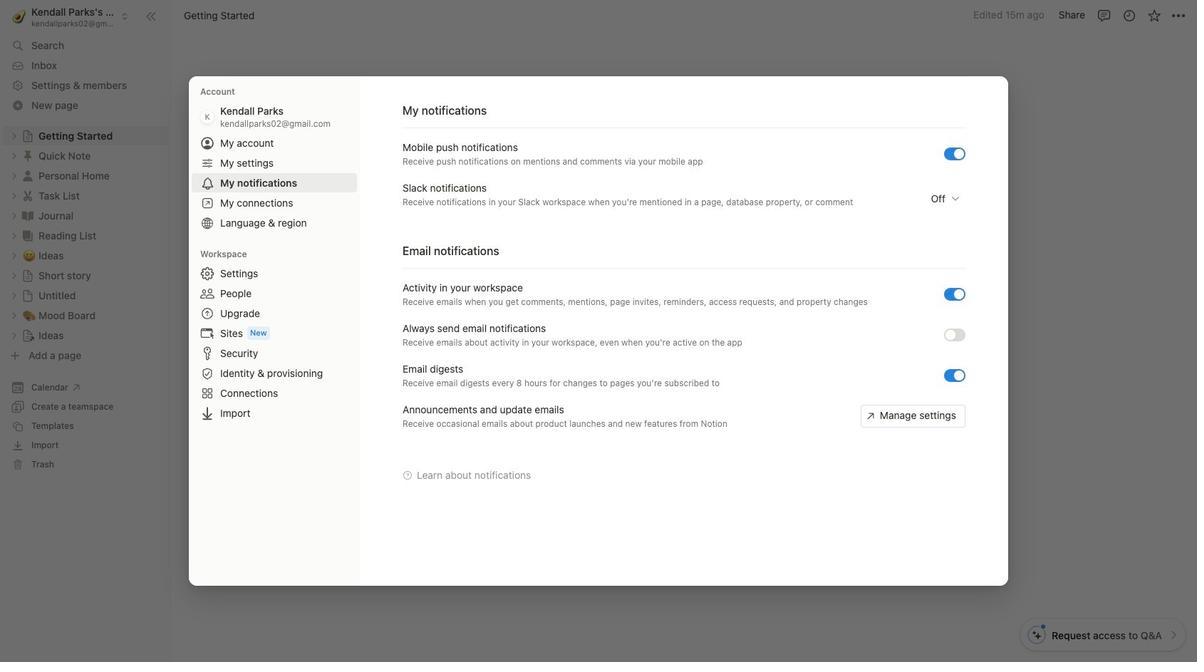 Task type: vqa. For each thing, say whether or not it's contained in the screenshot.
middle CHANGE PAGE ICON
no



Task type: locate. For each thing, give the bounding box(es) containing it.
close sidebar image
[[145, 10, 157, 22]]

🥑 image
[[12, 7, 26, 25]]

updates image
[[1122, 8, 1137, 22]]

👋 image
[[433, 157, 448, 175]]

comments image
[[1097, 8, 1112, 22]]



Task type: describe. For each thing, give the bounding box(es) containing it.
favorite image
[[1147, 8, 1162, 22]]



